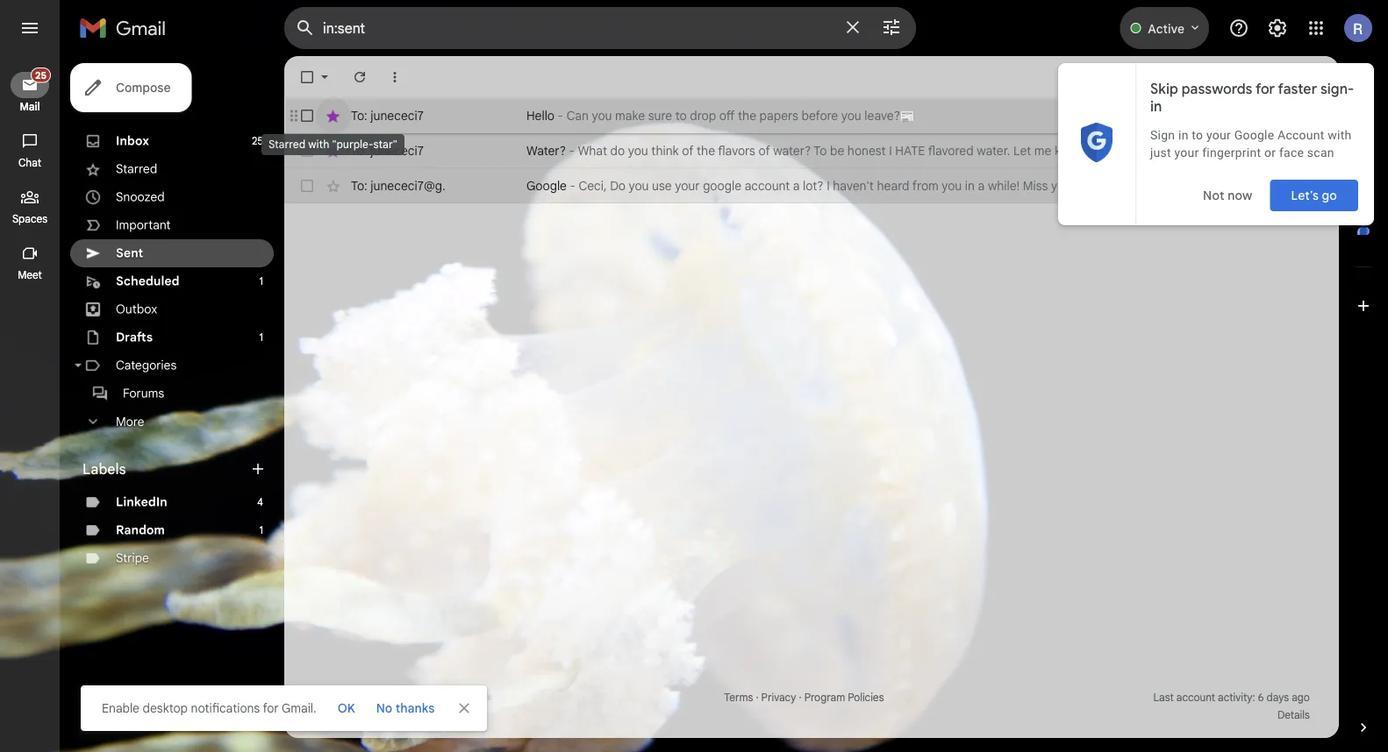 Task type: locate. For each thing, give the bounding box(es) containing it.
1 horizontal spatial account
[[1177, 692, 1215, 705]]

1 horizontal spatial the
[[738, 108, 756, 123]]

privacy link
[[761, 692, 796, 705]]

- for water?
[[569, 143, 575, 158]]

25 link
[[11, 68, 51, 98]]

what
[[1087, 143, 1114, 158]]

of right "flavors"
[[758, 143, 770, 158]]

ok link
[[331, 693, 362, 725]]

labels
[[82, 461, 126, 478]]

0 vertical spatial to:
[[351, 108, 367, 123]]

i left hate
[[889, 143, 892, 158]]

2 · from the left
[[799, 692, 802, 705]]

stripe link
[[116, 551, 149, 566]]

- left ceci,
[[570, 178, 576, 193]]

account inside last account activity: 6 days ago details
[[1177, 692, 1215, 705]]

2 vertical spatial 1
[[259, 524, 263, 537]]

Search in mail search field
[[284, 7, 916, 49]]

to: junececi7 up star"
[[351, 108, 424, 123]]

1 horizontal spatial ruby
[[1209, 143, 1237, 158]]

row up "water?"
[[284, 98, 1325, 133]]

lot?
[[803, 178, 824, 193]]

support image
[[1228, 18, 1250, 39]]

0 vertical spatial 1
[[259, 275, 263, 288]]

4 inside row
[[1305, 144, 1311, 158]]

15
[[351, 709, 361, 723]]

1 a from the left
[[793, 178, 800, 193]]

0 vertical spatial 4
[[1305, 144, 1311, 158]]

0 horizontal spatial account
[[745, 178, 790, 193]]

i right lot?
[[827, 178, 830, 193]]

0 horizontal spatial 4
[[257, 496, 263, 509]]

to: down "purple- at the left top of page
[[351, 178, 367, 193]]

account
[[745, 178, 790, 193], [1177, 692, 1215, 705]]

3 1 from the top
[[259, 524, 263, 537]]

of
[[682, 143, 694, 158], [758, 143, 770, 158], [339, 709, 349, 723]]

0 vertical spatial starred
[[269, 138, 305, 151]]

1 vertical spatial -
[[569, 143, 575, 158]]

a left lot?
[[793, 178, 800, 193]]

0 vertical spatial junececi7
[[371, 108, 424, 123]]

account right last
[[1177, 692, 1215, 705]]

1 vertical spatial to:
[[351, 143, 367, 158]]

google
[[703, 178, 742, 193]]

main menu image
[[19, 18, 40, 39]]

hello
[[526, 108, 555, 123]]

a right in
[[978, 178, 985, 193]]

None checkbox
[[298, 68, 316, 86], [298, 177, 316, 195], [298, 68, 316, 86], [298, 177, 316, 195]]

oct 4
[[1285, 144, 1311, 158]]

water?
[[773, 143, 811, 158]]

desktop
[[143, 701, 188, 716]]

sep 29
[[1278, 179, 1311, 193]]

starred link
[[116, 161, 157, 177]]

2 vertical spatial -
[[570, 178, 576, 193]]

compose
[[116, 80, 171, 95]]

drafts
[[116, 330, 153, 345]]

1 to: from the top
[[351, 108, 367, 123]]

hate
[[895, 143, 925, 158]]

3 to: from the top
[[351, 178, 367, 193]]

0 vertical spatial to: junececi7
[[351, 108, 424, 123]]

row
[[284, 98, 1325, 133], [284, 133, 1325, 168], [284, 168, 1325, 204]]

1 horizontal spatial 4
[[1305, 144, 1311, 158]]

25
[[35, 69, 47, 81], [252, 135, 263, 148]]

starred up 'snoozed'
[[116, 161, 157, 177]]

linkedin link
[[116, 495, 167, 510]]

starred inside starred with "purple-star" tooltip
[[269, 138, 305, 151]]

gb right 15
[[364, 709, 378, 723]]

used
[[381, 709, 404, 723]]

gmail image
[[79, 11, 175, 46]]

starred with "purple-star" tooltip
[[261, 125, 404, 164]]

random
[[116, 523, 165, 538]]

1 junececi7 from the top
[[371, 108, 424, 123]]

junececi7@g.
[[371, 178, 445, 193]]

you
[[592, 108, 612, 123], [841, 108, 861, 123], [628, 143, 648, 158], [1117, 143, 1138, 158], [629, 178, 649, 193], [942, 178, 962, 193]]

1 vertical spatial 1
[[259, 331, 263, 344]]

important
[[116, 218, 171, 233]]

tab list
[[1339, 56, 1388, 690]]

the
[[738, 108, 756, 123], [697, 143, 715, 158]]

of left 15
[[339, 709, 349, 723]]

junececi7 up to: junececi7@g.
[[371, 143, 424, 158]]

sent link
[[116, 246, 143, 261]]

1 horizontal spatial 25
[[252, 135, 263, 148]]

0 horizontal spatial starred
[[116, 161, 157, 177]]

2 1 from the top
[[259, 331, 263, 344]]

2 to: from the top
[[351, 143, 367, 158]]

advanced search options image
[[874, 10, 909, 45]]

ruby down think!
[[1134, 178, 1161, 193]]

25 left the with
[[252, 135, 263, 148]]

to: junececi7 up to: junececi7@g.
[[351, 143, 424, 158]]

0 vertical spatial 25
[[35, 69, 47, 81]]

1 horizontal spatial a
[[978, 178, 985, 193]]

0.01 gb of 15 gb used
[[298, 709, 404, 723]]

0 vertical spatial ruby
[[1209, 143, 1237, 158]]

drop
[[690, 108, 716, 123]]

ceci,
[[579, 178, 607, 193]]

to
[[814, 143, 827, 158]]

1 gb from the left
[[321, 709, 336, 723]]

while!
[[988, 178, 1020, 193]]

2 vertical spatial to:
[[351, 178, 367, 193]]

water? - what do you think of the flavors of water? to be honest i hate flavored water. let me know what you think! from, ruby
[[526, 143, 1237, 158]]

row down "water?"
[[284, 168, 1325, 204]]

alert
[[28, 40, 1360, 732]]

25 up "mail" heading
[[35, 69, 47, 81]]

starred for starred with "purple-star"
[[269, 138, 305, 151]]

navigation containing mail
[[0, 56, 61, 753]]

junececi7 up star"
[[371, 108, 424, 123]]

1 vertical spatial 4
[[257, 496, 263, 509]]

mail
[[20, 100, 40, 114]]

i
[[889, 143, 892, 158], [827, 178, 830, 193]]

no thanks link
[[369, 693, 442, 725]]

of right think
[[682, 143, 694, 158]]

4
[[1305, 144, 1311, 158], [257, 496, 263, 509]]

1 horizontal spatial starred
[[269, 138, 305, 151]]

the left "flavors"
[[697, 143, 715, 158]]

the right off
[[738, 108, 756, 123]]

a
[[793, 178, 800, 193], [978, 178, 985, 193]]

program policies link
[[804, 692, 884, 705]]

1 to: junececi7 from the top
[[351, 108, 424, 123]]

from
[[912, 178, 939, 193]]

google - ceci, do you use your google account a lot? i haven't heard from you in a while! miss you. sincerely, ruby
[[526, 178, 1161, 193]]

· right privacy
[[799, 692, 802, 705]]

1 1 from the top
[[259, 275, 263, 288]]

2 junececi7 from the top
[[371, 143, 424, 158]]

1 vertical spatial junececi7
[[371, 143, 424, 158]]

know
[[1055, 143, 1084, 158]]

0 horizontal spatial ·
[[756, 692, 759, 705]]

use
[[652, 178, 672, 193]]

1 horizontal spatial gb
[[364, 709, 378, 723]]

ruby right the from,
[[1209, 143, 1237, 158]]

sure
[[648, 108, 672, 123]]

row up lot?
[[284, 133, 1325, 168]]

2 horizontal spatial of
[[758, 143, 770, 158]]

1 vertical spatial to: junececi7
[[351, 143, 424, 158]]

1 vertical spatial account
[[1177, 692, 1215, 705]]

-
[[558, 108, 563, 123], [569, 143, 575, 158], [570, 178, 576, 193]]

starred
[[269, 138, 305, 151], [116, 161, 157, 177]]

0 horizontal spatial a
[[793, 178, 800, 193]]

to: junececi7 for water?
[[351, 143, 424, 158]]

meet heading
[[0, 269, 60, 283]]

ruby
[[1209, 143, 1237, 158], [1134, 178, 1161, 193]]

to: up "purple- at the left top of page
[[351, 108, 367, 123]]

1 vertical spatial ruby
[[1134, 178, 1161, 193]]

inbox
[[116, 133, 149, 149]]

privacy
[[761, 692, 796, 705]]

0 vertical spatial the
[[738, 108, 756, 123]]

important link
[[116, 218, 171, 233]]

· right terms
[[756, 692, 759, 705]]

in
[[965, 178, 975, 193]]

1 vertical spatial starred
[[116, 161, 157, 177]]

account down "water?"
[[745, 178, 790, 193]]

flavors
[[718, 143, 755, 158]]

sep
[[1278, 179, 1297, 193]]

last account activity: 6 days ago details
[[1153, 692, 1310, 723]]

you.
[[1051, 178, 1075, 193]]

3 row from the top
[[284, 168, 1325, 204]]

0 vertical spatial account
[[745, 178, 790, 193]]

starred left the with
[[269, 138, 305, 151]]

1 vertical spatial the
[[697, 143, 715, 158]]

footer containing terms
[[284, 690, 1325, 725]]

forums
[[123, 386, 164, 401]]

- can you make sure to drop off the papers before you leave?
[[555, 108, 900, 123]]

to: left star"
[[351, 143, 367, 158]]

- left can
[[558, 108, 563, 123]]

scheduled link
[[116, 274, 180, 289]]

water?
[[526, 143, 566, 158]]

snoozed link
[[116, 190, 165, 205]]

main content
[[284, 56, 1339, 739]]

1 vertical spatial i
[[827, 178, 830, 193]]

0 horizontal spatial gb
[[321, 709, 336, 723]]

None checkbox
[[298, 107, 316, 125], [298, 142, 316, 160], [298, 107, 316, 125], [298, 142, 316, 160]]

navigation
[[0, 56, 61, 753]]

1
[[259, 275, 263, 288], [259, 331, 263, 344], [259, 524, 263, 537]]

0 horizontal spatial of
[[339, 709, 349, 723]]

·
[[756, 692, 759, 705], [799, 692, 802, 705]]

to: junececi7
[[351, 108, 424, 123], [351, 143, 424, 158]]

me
[[1034, 143, 1052, 158]]

forums link
[[123, 386, 164, 401]]

starred with "purple-star"
[[269, 138, 397, 151]]

25 inside navigation
[[35, 69, 47, 81]]

junececi7
[[371, 108, 424, 123], [371, 143, 424, 158]]

spaces heading
[[0, 212, 60, 226]]

1 · from the left
[[756, 692, 759, 705]]

enable
[[102, 701, 140, 716]]

1 for drafts
[[259, 331, 263, 344]]

notifications
[[191, 701, 260, 716]]

- left what
[[569, 143, 575, 158]]

1 horizontal spatial i
[[889, 143, 892, 158]]

haven't
[[833, 178, 874, 193]]

0 horizontal spatial 25
[[35, 69, 47, 81]]

more image
[[386, 68, 404, 86]]

2 to: junececi7 from the top
[[351, 143, 424, 158]]

footer
[[284, 690, 1325, 725]]

gb left ok
[[321, 709, 336, 723]]

1 horizontal spatial ·
[[799, 692, 802, 705]]



Task type: describe. For each thing, give the bounding box(es) containing it.
to: junececi7 for hello
[[351, 108, 424, 123]]

with
[[308, 138, 329, 151]]

compose button
[[70, 63, 192, 112]]

1 row from the top
[[284, 98, 1325, 133]]

stripe
[[116, 551, 149, 566]]

2 gb from the left
[[364, 709, 378, 723]]

to
[[675, 108, 687, 123]]

0 vertical spatial i
[[889, 143, 892, 158]]

categories
[[116, 358, 177, 373]]

"purple-
[[332, 138, 373, 151]]

to: for hello
[[351, 108, 367, 123]]

enable desktop notifications for gmail.
[[102, 701, 316, 716]]

think
[[651, 143, 679, 158]]

gmail.
[[282, 701, 316, 716]]

2 row from the top
[[284, 133, 1325, 168]]

mail heading
[[0, 100, 60, 114]]

toggle split pane mode image
[[1276, 68, 1293, 86]]

be
[[830, 143, 844, 158]]

details link
[[1278, 709, 1310, 723]]

2 a from the left
[[978, 178, 985, 193]]

off
[[719, 108, 735, 123]]

junececi7 for hello
[[371, 108, 424, 123]]

policies
[[848, 692, 884, 705]]

honest
[[847, 143, 886, 158]]

scheduled
[[116, 274, 180, 289]]

0 vertical spatial -
[[558, 108, 563, 123]]

starred for starred
[[116, 161, 157, 177]]

before
[[802, 108, 838, 123]]

no
[[376, 701, 392, 716]]

ago
[[1292, 692, 1310, 705]]

- for google
[[570, 178, 576, 193]]

terms link
[[724, 692, 753, 705]]

flavored
[[928, 143, 974, 158]]

Search in mail text field
[[323, 19, 832, 37]]

chat heading
[[0, 156, 60, 170]]

1 for random
[[259, 524, 263, 537]]

ok
[[338, 701, 355, 716]]

meet
[[18, 269, 42, 282]]

to: junececi7@g.
[[351, 178, 445, 193]]

alert containing enable desktop notifications for gmail.
[[28, 40, 1360, 732]]

0 horizontal spatial the
[[697, 143, 715, 158]]

terms
[[724, 692, 753, 705]]

sent
[[116, 246, 143, 261]]

main content containing to:
[[284, 56, 1339, 739]]

for
[[263, 701, 279, 716]]

star"
[[373, 138, 397, 151]]

of inside footer
[[339, 709, 349, 723]]

what
[[578, 143, 607, 158]]

1 horizontal spatial of
[[682, 143, 694, 158]]

last
[[1153, 692, 1174, 705]]

search in mail image
[[290, 12, 321, 44]]

outbox link
[[116, 302, 157, 317]]

google
[[526, 178, 567, 193]]

let
[[1013, 143, 1031, 158]]

thanks
[[395, 701, 435, 716]]

to: for water?
[[351, 143, 367, 158]]

program
[[804, 692, 845, 705]]

more button
[[70, 408, 274, 436]]

activity:
[[1218, 692, 1255, 705]]

do
[[610, 178, 626, 193]]

account inside row
[[745, 178, 790, 193]]

0 horizontal spatial ruby
[[1134, 178, 1161, 193]]

footer inside main content
[[284, 690, 1325, 725]]

can
[[567, 108, 589, 123]]

📰 image
[[900, 109, 915, 124]]

chat
[[18, 157, 41, 170]]

days
[[1267, 692, 1289, 705]]

miss
[[1023, 178, 1048, 193]]

from,
[[1175, 143, 1206, 158]]

details
[[1278, 709, 1310, 723]]

more
[[116, 414, 144, 430]]

heard
[[877, 178, 909, 193]]

do
[[610, 143, 625, 158]]

follow link to manage storage image
[[411, 707, 429, 725]]

junececi7 for water?
[[371, 143, 424, 158]]

water.
[[977, 143, 1010, 158]]

settings image
[[1267, 18, 1288, 39]]

6
[[1258, 692, 1264, 705]]

1 for scheduled
[[259, 275, 263, 288]]

snoozed
[[116, 190, 165, 205]]

terms · privacy · program policies
[[724, 692, 884, 705]]

sincerely,
[[1077, 178, 1131, 193]]

your
[[675, 178, 700, 193]]

papers
[[760, 108, 798, 123]]

drafts link
[[116, 330, 153, 345]]

random link
[[116, 523, 165, 538]]

spaces
[[12, 213, 47, 226]]

labels heading
[[82, 461, 249, 478]]

inbox link
[[116, 133, 149, 149]]

outbox
[[116, 302, 157, 317]]

0 horizontal spatial i
[[827, 178, 830, 193]]

clear search image
[[835, 10, 870, 45]]

think!
[[1141, 143, 1171, 158]]

refresh image
[[351, 68, 369, 86]]

29
[[1299, 179, 1311, 193]]

1 vertical spatial 25
[[252, 135, 263, 148]]



Task type: vqa. For each thing, say whether or not it's contained in the screenshot.


